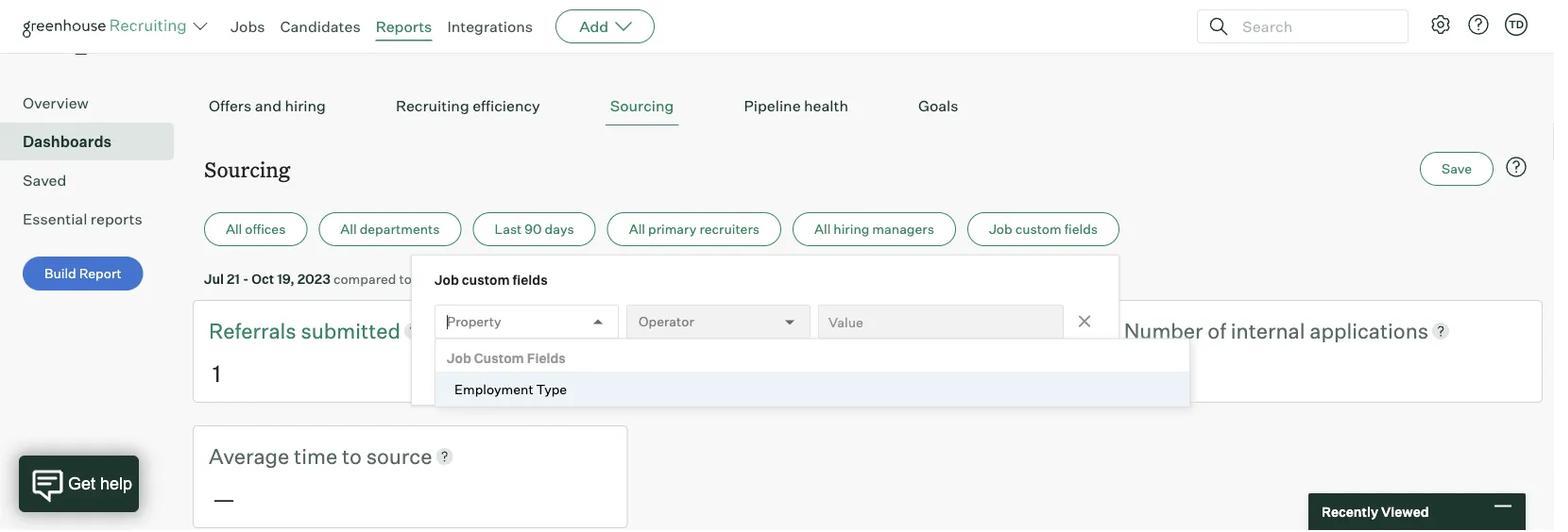 Task type: locate. For each thing, give the bounding box(es) containing it.
submitted
[[301, 318, 401, 344]]

add for add
[[579, 17, 609, 36]]

reports link
[[376, 17, 432, 36]]

candidates link
[[280, 17, 361, 36]]

all primary recruiters
[[629, 221, 760, 238]]

reports
[[23, 1, 176, 57], [376, 17, 432, 36]]

and
[[255, 97, 281, 115]]

sourcing button
[[605, 87, 679, 126]]

0 horizontal spatial fields
[[513, 272, 548, 289]]

to left apr
[[399, 271, 412, 287]]

jul 21 - oct 19, 2023 compared to apr 22 - jul 20, 2023
[[204, 271, 548, 287]]

0 horizontal spatial -
[[243, 271, 249, 287]]

recruiters
[[699, 221, 760, 238]]

90
[[525, 221, 542, 238]]

hiring left managers
[[834, 221, 869, 238]]

4 all from the left
[[814, 221, 831, 238]]

dashboards
[[23, 132, 112, 151]]

0 vertical spatial job
[[989, 221, 1012, 238]]

0 horizontal spatial jul
[[204, 271, 224, 287]]

saved
[[23, 171, 66, 190]]

reports right candidates
[[376, 17, 432, 36]]

22
[[441, 271, 457, 287]]

1 horizontal spatial job custom fields
[[989, 221, 1098, 238]]

add filter button
[[435, 349, 557, 383]]

all
[[226, 221, 242, 238], [340, 221, 357, 238], [629, 221, 645, 238], [814, 221, 831, 238]]

0 horizontal spatial job custom fields
[[435, 272, 548, 289]]

0 vertical spatial add
[[579, 17, 609, 36]]

1 - from the left
[[243, 271, 249, 287]]

0 horizontal spatial 1
[[213, 359, 221, 388]]

reports up overview link
[[23, 1, 176, 57]]

candidates
[[280, 17, 361, 36]]

sourcing
[[610, 97, 674, 115], [204, 155, 290, 183]]

1 horizontal spatial custom
[[1015, 221, 1062, 238]]

1 horizontal spatial jul
[[469, 271, 489, 287]]

to right time
[[342, 444, 362, 470]]

time
[[294, 444, 337, 470]]

0 horizontal spatial custom
[[462, 272, 510, 289]]

0 vertical spatial custom
[[1015, 221, 1062, 238]]

to
[[399, 271, 412, 287], [342, 444, 362, 470]]

2023 right the 20,
[[515, 271, 548, 287]]

1 horizontal spatial 1
[[1128, 359, 1136, 388]]

all for all hiring managers
[[814, 221, 831, 238]]

1 vertical spatial job
[[435, 272, 459, 289]]

type
[[536, 381, 567, 398]]

1 horizontal spatial to
[[399, 271, 412, 287]]

oct
[[252, 271, 274, 287]]

saved link
[[23, 169, 166, 192]]

1 horizontal spatial hiring
[[834, 221, 869, 238]]

1 vertical spatial sourcing
[[204, 155, 290, 183]]

1
[[213, 359, 221, 388], [1128, 359, 1136, 388]]

overview link
[[23, 92, 166, 114]]

0 vertical spatial to
[[399, 271, 412, 287]]

jul
[[204, 271, 224, 287], [469, 271, 489, 287]]

job custom fields
[[989, 221, 1098, 238], [435, 272, 548, 289]]

1 all from the left
[[226, 221, 242, 238]]

- right the 22
[[460, 271, 466, 287]]

1 1 from the left
[[213, 359, 221, 388]]

of
[[1208, 318, 1226, 344]]

1 vertical spatial to
[[342, 444, 362, 470]]

1 down referrals link
[[213, 359, 221, 388]]

2
[[670, 359, 683, 388]]

-
[[243, 271, 249, 287], [460, 271, 466, 287]]

number of internal
[[1124, 318, 1310, 344]]

custom inside button
[[1015, 221, 1062, 238]]

prospects
[[666, 318, 769, 344]]

0 vertical spatial job custom fields
[[989, 221, 1098, 238]]

add
[[579, 17, 609, 36], [476, 357, 502, 374]]

0 horizontal spatial to
[[342, 444, 362, 470]]

sourcing down add popup button at the left of page
[[610, 97, 674, 115]]

sourcing up all offices
[[204, 155, 290, 183]]

all left offices
[[226, 221, 242, 238]]

jobs link
[[231, 17, 265, 36]]

employment
[[454, 381, 533, 398]]

last 90 days
[[495, 221, 574, 238]]

1 horizontal spatial 2023
[[515, 271, 548, 287]]

1 2023 from the left
[[297, 271, 331, 287]]

- right 21
[[243, 271, 249, 287]]

fields
[[1064, 221, 1098, 238], [513, 272, 548, 289]]

primary
[[648, 221, 697, 238]]

overview
[[23, 94, 89, 113]]

0 vertical spatial fields
[[1064, 221, 1098, 238]]

essential
[[23, 210, 87, 229]]

number
[[1124, 318, 1203, 344]]

1 horizontal spatial fields
[[1064, 221, 1098, 238]]

1 vertical spatial fields
[[513, 272, 548, 289]]

all inside 'button'
[[340, 221, 357, 238]]

2 - from the left
[[460, 271, 466, 287]]

hiring
[[285, 97, 326, 115], [834, 221, 869, 238]]

jul left the 20,
[[469, 271, 489, 287]]

1 horizontal spatial -
[[460, 271, 466, 287]]

0 vertical spatial sourcing
[[610, 97, 674, 115]]

add inside add filter button
[[476, 357, 502, 374]]

2 2023 from the left
[[515, 271, 548, 287]]

Search text field
[[1238, 13, 1391, 40]]

all for all offices
[[226, 221, 242, 238]]

average
[[209, 444, 289, 470]]

2023
[[297, 271, 331, 287], [515, 271, 548, 287]]

1 vertical spatial hiring
[[834, 221, 869, 238]]

all left managers
[[814, 221, 831, 238]]

report
[[79, 266, 122, 282]]

prospects link
[[666, 317, 769, 346]]

2 all from the left
[[340, 221, 357, 238]]

jul left 21
[[204, 271, 224, 287]]

dashboards link
[[23, 131, 166, 153]]

add up sourcing button
[[579, 17, 609, 36]]

1 vertical spatial job custom fields
[[435, 272, 548, 289]]

add button
[[556, 9, 655, 43]]

0 horizontal spatial 2023
[[297, 271, 331, 287]]

0 horizontal spatial hiring
[[285, 97, 326, 115]]

all left primary
[[629, 221, 645, 238]]

integrations link
[[447, 17, 533, 36]]

add inside add popup button
[[579, 17, 609, 36]]

hiring right and
[[285, 97, 326, 115]]

job inside button
[[989, 221, 1012, 238]]

1 down number
[[1128, 359, 1136, 388]]

all left departments
[[340, 221, 357, 238]]

1 horizontal spatial sourcing
[[610, 97, 674, 115]]

all for all departments
[[340, 221, 357, 238]]

tab list
[[204, 87, 1531, 126]]

job
[[989, 221, 1012, 238], [435, 272, 459, 289], [447, 350, 471, 367]]

custom
[[1015, 221, 1062, 238], [462, 272, 510, 289]]

compared
[[333, 271, 396, 287]]

internal
[[1231, 318, 1305, 344]]

all for all primary recruiters
[[629, 221, 645, 238]]

1 vertical spatial add
[[476, 357, 502, 374]]

1 horizontal spatial add
[[579, 17, 609, 36]]

faq image
[[1505, 156, 1528, 179]]

add up employment
[[476, 357, 502, 374]]

2023 right 19,
[[297, 271, 331, 287]]

referrals
[[209, 318, 301, 344]]

all hiring managers
[[814, 221, 934, 238]]

0 vertical spatial hiring
[[285, 97, 326, 115]]

viewed
[[1381, 504, 1429, 521]]

0 horizontal spatial add
[[476, 357, 502, 374]]

td button
[[1501, 9, 1531, 40]]

3 all from the left
[[629, 221, 645, 238]]



Task type: describe. For each thing, give the bounding box(es) containing it.
recently
[[1322, 504, 1378, 521]]

offers
[[209, 97, 252, 115]]

td button
[[1505, 13, 1528, 36]]

offers and hiring
[[209, 97, 326, 115]]

add filter
[[476, 357, 537, 374]]

last 90 days button
[[473, 213, 596, 247]]

goals button
[[913, 87, 963, 126]]

integrations
[[447, 17, 533, 36]]

add for add filter
[[476, 357, 502, 374]]

offers and hiring button
[[204, 87, 331, 126]]

all departments
[[340, 221, 440, 238]]

offices
[[245, 221, 286, 238]]

source
[[366, 444, 432, 470]]

applications
[[1310, 318, 1428, 344]]

2 1 from the left
[[1128, 359, 1136, 388]]

job custom fields button
[[967, 213, 1119, 247]]

last
[[495, 221, 522, 238]]

jobs
[[231, 17, 265, 36]]

apr
[[415, 271, 438, 287]]

employment type
[[454, 381, 567, 398]]

custom
[[474, 350, 524, 367]]

essential reports link
[[23, 208, 166, 231]]

reports
[[91, 210, 142, 229]]

sourcing inside button
[[610, 97, 674, 115]]

21
[[227, 271, 240, 287]]

1 horizontal spatial reports
[[376, 17, 432, 36]]

recruiting efficiency
[[396, 97, 540, 115]]

efficiency
[[473, 97, 540, 115]]

job custom fields
[[447, 350, 566, 367]]

build report button
[[23, 257, 143, 291]]

hiring inside all hiring managers button
[[834, 221, 869, 238]]

td
[[1509, 18, 1524, 31]]

essential reports
[[23, 210, 142, 229]]

2 vertical spatial job
[[447, 350, 471, 367]]

pipeline
[[744, 97, 801, 115]]

managers
[[872, 221, 934, 238]]

hiring inside offers and hiring button
[[285, 97, 326, 115]]

fields
[[527, 350, 566, 367]]

build
[[44, 266, 76, 282]]

recruiting
[[396, 97, 469, 115]]

recruiting efficiency button
[[391, 87, 545, 126]]

all offices button
[[204, 213, 307, 247]]

all hiring managers button
[[793, 213, 956, 247]]

tab list containing offers and hiring
[[204, 87, 1531, 126]]

recently viewed
[[1322, 504, 1429, 521]]

configure image
[[1429, 13, 1452, 36]]

goals
[[918, 97, 958, 115]]

job custom fields inside button
[[989, 221, 1098, 238]]

save
[[1442, 161, 1472, 177]]

added link
[[769, 317, 831, 346]]

0 horizontal spatial sourcing
[[204, 155, 290, 183]]

all primary recruiters button
[[607, 213, 781, 247]]

—
[[213, 485, 235, 513]]

all departments button
[[319, 213, 461, 247]]

fields inside job custom fields button
[[1064, 221, 1098, 238]]

greenhouse recruiting image
[[23, 15, 193, 38]]

pipeline health button
[[739, 87, 853, 126]]

departments
[[360, 221, 440, 238]]

0 horizontal spatial reports
[[23, 1, 176, 57]]

added
[[769, 318, 831, 344]]

build report
[[44, 266, 122, 282]]

19,
[[277, 271, 295, 287]]

2 jul from the left
[[469, 271, 489, 287]]

20,
[[491, 271, 512, 287]]

1 jul from the left
[[204, 271, 224, 287]]

property
[[447, 314, 501, 330]]

days
[[545, 221, 574, 238]]

pipeline health
[[744, 97, 848, 115]]

submitted link
[[301, 317, 401, 346]]

1 vertical spatial custom
[[462, 272, 510, 289]]

all offices
[[226, 221, 286, 238]]

filter
[[504, 357, 537, 374]]

save button
[[1420, 152, 1494, 186]]

Value text field
[[818, 305, 1064, 339]]

referrals link
[[209, 317, 301, 346]]

average time to
[[209, 444, 366, 470]]



Task type: vqa. For each thing, say whether or not it's contained in the screenshot.
* inside the * = required
no



